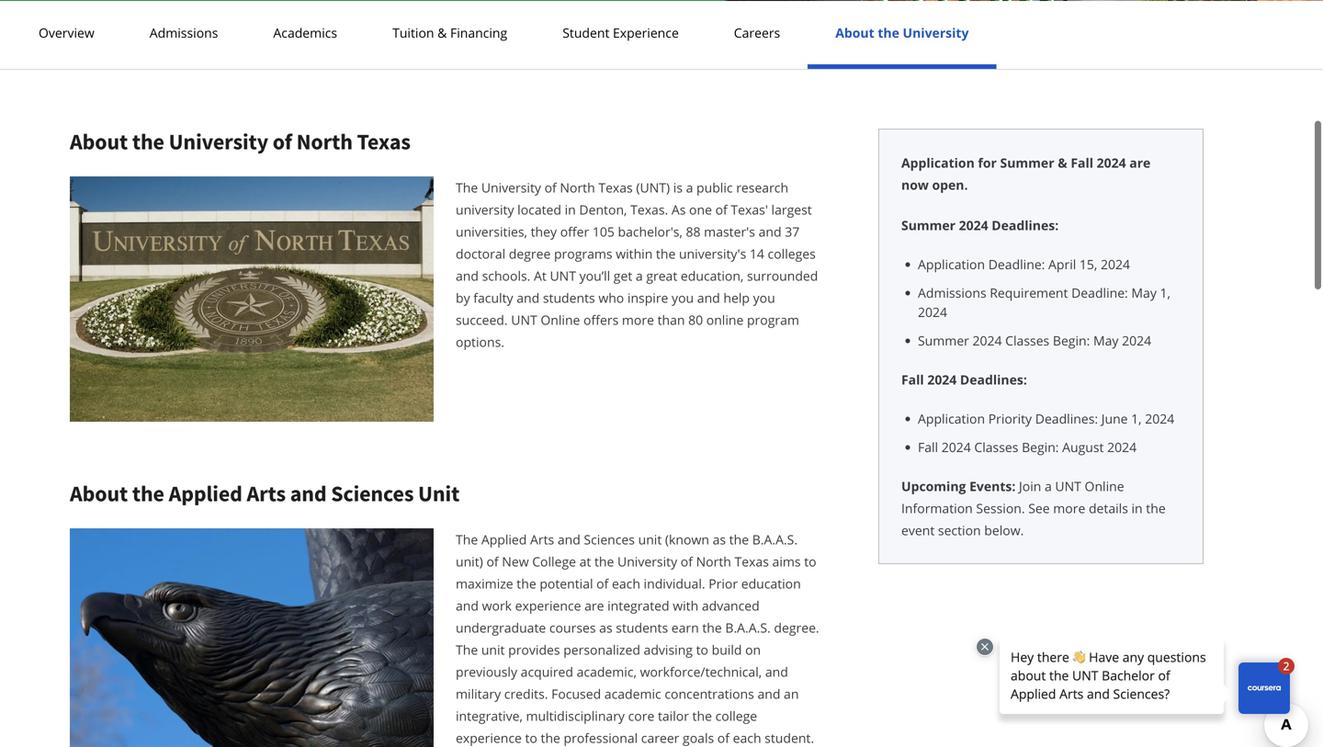 Task type: vqa. For each thing, say whether or not it's contained in the screenshot.
Banner "navigation"
no



Task type: locate. For each thing, give the bounding box(es) containing it.
the up university
[[456, 179, 478, 196]]

the
[[456, 179, 478, 196], [456, 531, 478, 548], [456, 641, 478, 658]]

in right details
[[1132, 500, 1143, 517]]

a right get
[[636, 267, 643, 284]]

about the university of north texas
[[70, 128, 411, 155]]

2 list from the top
[[909, 409, 1181, 457]]

summer inside application for summer & fall 2024 are now open.
[[1001, 154, 1055, 171]]

summer inside list item
[[918, 332, 970, 349]]

application for application for summer & fall 2024 are now open.
[[902, 154, 975, 171]]

unit left the (known in the bottom right of the page
[[638, 531, 662, 548]]

earn
[[672, 619, 699, 636]]

1 vertical spatial each
[[733, 729, 762, 747]]

2024 inside application for summer & fall 2024 are now open.
[[1097, 154, 1127, 171]]

1 horizontal spatial north
[[560, 179, 595, 196]]

great
[[647, 267, 678, 284]]

1 horizontal spatial admissions
[[918, 284, 987, 302]]

the up unit)
[[456, 531, 478, 548]]

unit
[[418, 480, 460, 507]]

they
[[531, 223, 557, 240]]

summer 2024 classes begin: may 2024 list item
[[918, 331, 1181, 350]]

2024
[[1097, 154, 1127, 171], [959, 216, 989, 234], [1101, 256, 1131, 273], [918, 303, 948, 321], [973, 332, 1002, 349], [1122, 332, 1152, 349], [928, 371, 957, 388], [1146, 410, 1175, 427], [942, 438, 971, 456], [1108, 438, 1137, 456]]

1 vertical spatial sciences
[[584, 531, 635, 548]]

below.
[[985, 522, 1024, 539]]

deadlines: for summer 2024 deadlines:
[[992, 216, 1059, 234]]

begin: for may
[[1053, 332, 1090, 349]]

0 vertical spatial about
[[836, 24, 875, 41]]

in up offer
[[565, 201, 576, 218]]

university
[[456, 201, 514, 218]]

2 vertical spatial the
[[456, 641, 478, 658]]

1 vertical spatial &
[[1058, 154, 1068, 171]]

the inside join a unt online information session. see more details in the event section below.
[[1147, 500, 1166, 517]]

1 vertical spatial unt
[[511, 311, 538, 329]]

tuition & financing
[[393, 24, 508, 41]]

0 vertical spatial are
[[1130, 154, 1151, 171]]

0 vertical spatial more
[[622, 311, 654, 329]]

2 vertical spatial texas
[[735, 553, 769, 570]]

experience down potential
[[515, 597, 581, 614]]

programs
[[554, 245, 613, 262]]

about for about the university of north texas
[[70, 128, 128, 155]]

june
[[1102, 410, 1128, 427]]

application
[[902, 154, 975, 171], [918, 256, 985, 273], [918, 410, 985, 427]]

as
[[672, 201, 686, 218]]

application up open.
[[902, 154, 975, 171]]

experience
[[613, 24, 679, 41]]

deadline: up requirement
[[989, 256, 1046, 273]]

tuition & financing link
[[387, 24, 513, 41]]

admissions inside admissions requirement deadline: may 1, 2024
[[918, 284, 987, 302]]

online
[[541, 311, 580, 329], [1085, 478, 1125, 495]]

the for about the applied arts and sciences unit
[[456, 531, 478, 548]]

0 horizontal spatial &
[[438, 24, 447, 41]]

education,
[[681, 267, 744, 284]]

0 horizontal spatial unt
[[511, 311, 538, 329]]

0 vertical spatial deadlines:
[[992, 216, 1059, 234]]

0 vertical spatial summer
[[1001, 154, 1055, 171]]

public
[[697, 179, 733, 196]]

1 vertical spatial students
[[616, 619, 668, 636]]

students inside the applied arts and sciences unit (known as the b.a.a.s. unit) of new college at the university of north texas aims to maximize the potential of each individual. prior education and work experience are integrated with advanced undergraduate courses as students earn the b.a.a.s. degree. the unit provides personalized advising to build on previously acquired academic, workforce/technical, and military credits. focused academic concentrations and an integrative, multidisciplinary core tailor the college experience to the professional career goals of each student.
[[616, 619, 668, 636]]

1 vertical spatial deadlines:
[[961, 371, 1028, 388]]

0 horizontal spatial in
[[565, 201, 576, 218]]

each up integrated
[[612, 575, 641, 592]]

0 horizontal spatial north
[[297, 128, 353, 155]]

within
[[616, 245, 653, 262]]

1 vertical spatial begin:
[[1022, 438, 1059, 456]]

previously
[[456, 663, 518, 680]]

0 vertical spatial to
[[804, 553, 817, 570]]

the inside the university of north texas (unt) is a public research university located in denton, texas. as one of texas' largest universities, they offer 105 bachelor's, 88 master's and 37 doctoral degree programs within the university's 14 colleges and schools. at unt you'll get a great education, surrounded by faculty and students who inspire you and help you succeed. unt online offers more than 80 online program options.
[[456, 179, 478, 196]]

application down fall 2024 deadlines:
[[918, 410, 985, 427]]

university inside the applied arts and sciences unit (known as the b.a.a.s. unit) of new college at the university of north texas aims to maximize the potential of each individual. prior education and work experience are integrated with advanced undergraduate courses as students earn the b.a.a.s. degree. the unit provides personalized advising to build on previously acquired academic, workforce/technical, and military credits. focused academic concentrations and an integrative, multidisciplinary core tailor the college experience to the professional career goals of each student.
[[618, 553, 678, 570]]

summer 2024 deadlines:
[[902, 216, 1059, 234]]

on
[[746, 641, 761, 658]]

north inside the university of north texas (unt) is a public research university located in denton, texas. as one of texas' largest universities, they offer 105 bachelor's, 88 master's and 37 doctoral degree programs within the university's 14 colleges and schools. at unt you'll get a great education, surrounded by faculty and students who inspire you and help you succeed. unt online offers more than 80 online program options.
[[560, 179, 595, 196]]

deadlines: up priority
[[961, 371, 1028, 388]]

events:
[[970, 478, 1016, 495]]

join a unt online information session. see more details in the event section below.
[[902, 478, 1166, 539]]

arts
[[247, 480, 286, 507], [530, 531, 554, 548]]

1 vertical spatial the
[[456, 531, 478, 548]]

and
[[759, 223, 782, 240], [456, 267, 479, 284], [517, 289, 540, 307], [697, 289, 720, 307], [290, 480, 327, 507], [558, 531, 581, 548], [456, 597, 479, 614], [766, 663, 788, 680], [758, 685, 781, 703]]

1 horizontal spatial may
[[1132, 284, 1157, 302]]

bachelor's,
[[618, 223, 683, 240]]

0 horizontal spatial more
[[622, 311, 654, 329]]

the
[[878, 24, 900, 41], [132, 128, 164, 155], [656, 245, 676, 262], [132, 480, 164, 507], [1147, 500, 1166, 517], [730, 531, 749, 548], [595, 553, 614, 570], [517, 575, 537, 592], [703, 619, 722, 636], [693, 707, 712, 725], [541, 729, 561, 747]]

unt right join
[[1056, 478, 1082, 495]]

unt
[[550, 267, 576, 284], [511, 311, 538, 329], [1056, 478, 1082, 495]]

research
[[736, 179, 789, 196]]

2 vertical spatial unt
[[1056, 478, 1082, 495]]

1, inside application priority deadlines: june 1, 2024 list item
[[1132, 410, 1142, 427]]

summer right for
[[1001, 154, 1055, 171]]

0 vertical spatial students
[[543, 289, 595, 307]]

student
[[563, 24, 610, 41]]

are inside the applied arts and sciences unit (known as the b.a.a.s. unit) of new college at the university of north texas aims to maximize the potential of each individual. prior education and work experience are integrated with advanced undergraduate courses as students earn the b.a.a.s. degree. the unit provides personalized advising to build on previously acquired academic, workforce/technical, and military credits. focused academic concentrations and an integrative, multidisciplinary core tailor the college experience to the professional career goals of each student.
[[585, 597, 604, 614]]

0 vertical spatial classes
[[1006, 332, 1050, 349]]

college
[[716, 707, 758, 725]]

application inside list item
[[918, 256, 985, 273]]

fall inside list item
[[918, 438, 939, 456]]

begin: for august
[[1022, 438, 1059, 456]]

each down the college
[[733, 729, 762, 747]]

of
[[273, 128, 292, 155], [545, 179, 557, 196], [716, 201, 728, 218], [487, 553, 499, 570], [681, 553, 693, 570], [597, 575, 609, 592], [718, 729, 730, 747]]

1 horizontal spatial sciences
[[584, 531, 635, 548]]

1 vertical spatial summer
[[902, 216, 956, 234]]

1 horizontal spatial a
[[686, 179, 693, 196]]

sciences up at
[[584, 531, 635, 548]]

2 vertical spatial summer
[[918, 332, 970, 349]]

application inside list item
[[918, 410, 985, 427]]

financing
[[450, 24, 508, 41]]

classes inside summer 2024 classes begin: may 2024 list item
[[1006, 332, 1050, 349]]

1 vertical spatial application
[[918, 256, 985, 273]]

1 vertical spatial unit
[[482, 641, 505, 658]]

requirement
[[990, 284, 1069, 302]]

0 vertical spatial begin:
[[1053, 332, 1090, 349]]

0 horizontal spatial arts
[[247, 480, 286, 507]]

1 list from the top
[[909, 255, 1181, 350]]

0 vertical spatial unt
[[550, 267, 576, 284]]

deadlines: up application deadline: april 15, 2024 on the right of the page
[[992, 216, 1059, 234]]

the for about the university of north texas
[[456, 179, 478, 196]]

1 vertical spatial are
[[585, 597, 604, 614]]

by
[[456, 289, 470, 307]]

classes down admissions requirement deadline: may 1, 2024
[[1006, 332, 1050, 349]]

& right for
[[1058, 154, 1068, 171]]

summer for summer 2024 classes begin: may 2024
[[918, 332, 970, 349]]

online left offers
[[541, 311, 580, 329]]

admissions requirement deadline: may 1, 2024
[[918, 284, 1171, 321]]

integrative,
[[456, 707, 523, 725]]

degree
[[509, 245, 551, 262]]

begin: down admissions requirement deadline: may 1, 2024 list item
[[1053, 332, 1090, 349]]

deadline:
[[989, 256, 1046, 273], [1072, 284, 1129, 302]]

denton,
[[579, 201, 627, 218]]

application inside application for summer & fall 2024 are now open.
[[902, 154, 975, 171]]

1 vertical spatial applied
[[482, 531, 527, 548]]

0 vertical spatial list
[[909, 255, 1181, 350]]

summer up fall 2024 deadlines:
[[918, 332, 970, 349]]

unit up previously in the bottom of the page
[[482, 641, 505, 658]]

1 vertical spatial north
[[560, 179, 595, 196]]

1 horizontal spatial unit
[[638, 531, 662, 548]]

0 horizontal spatial students
[[543, 289, 595, 307]]

career
[[641, 729, 680, 747]]

1 horizontal spatial &
[[1058, 154, 1068, 171]]

1 horizontal spatial are
[[1130, 154, 1151, 171]]

1 horizontal spatial 1,
[[1161, 284, 1171, 302]]

texas
[[357, 128, 411, 155], [599, 179, 633, 196], [735, 553, 769, 570]]

2 vertical spatial about
[[70, 480, 128, 507]]

summer down now
[[902, 216, 956, 234]]

unt right at
[[550, 267, 576, 284]]

0 horizontal spatial unit
[[482, 641, 505, 658]]

deadline: inside application deadline: april 15, 2024 list item
[[989, 256, 1046, 273]]

0 vertical spatial online
[[541, 311, 580, 329]]

1 horizontal spatial arts
[[530, 531, 554, 548]]

& right tuition on the top left of page
[[438, 24, 447, 41]]

deadlines: inside application priority deadlines: june 1, 2024 list item
[[1036, 410, 1099, 427]]

applied inside the applied arts and sciences unit (known as the b.a.a.s. unit) of new college at the university of north texas aims to maximize the potential of each individual. prior education and work experience are integrated with advanced undergraduate courses as students earn the b.a.a.s. degree. the unit provides personalized advising to build on previously acquired academic, workforce/technical, and military credits. focused academic concentrations and an integrative, multidisciplinary core tailor the college experience to the professional career goals of each student.
[[482, 531, 527, 548]]

classes down priority
[[975, 438, 1019, 456]]

0 horizontal spatial as
[[599, 619, 613, 636]]

1 horizontal spatial more
[[1054, 500, 1086, 517]]

0 horizontal spatial each
[[612, 575, 641, 592]]

more right see
[[1054, 500, 1086, 517]]

online inside the university of north texas (unt) is a public research university located in denton, texas. as one of texas' largest universities, they offer 105 bachelor's, 88 master's and 37 doctoral degree programs within the university's 14 colleges and schools. at unt you'll get a great education, surrounded by faculty and students who inspire you and help you succeed. unt online offers more than 80 online program options.
[[541, 311, 580, 329]]

0 vertical spatial applied
[[169, 480, 242, 507]]

1 horizontal spatial texas
[[599, 179, 633, 196]]

14
[[750, 245, 765, 262]]

0 vertical spatial unit
[[638, 531, 662, 548]]

a
[[686, 179, 693, 196], [636, 267, 643, 284], [1045, 478, 1052, 495]]

application for summer & fall 2024 are now open.
[[902, 154, 1151, 193]]

unt down faculty
[[511, 311, 538, 329]]

105
[[593, 223, 615, 240]]

largest
[[772, 201, 812, 218]]

deadlines: for application priority deadlines: june 1, 2024
[[1036, 410, 1099, 427]]

2 vertical spatial application
[[918, 410, 985, 427]]

0 horizontal spatial you
[[672, 289, 694, 307]]

college
[[532, 553, 576, 570]]

deadline: down 15,
[[1072, 284, 1129, 302]]

at
[[534, 267, 547, 284]]

to down the credits.
[[525, 729, 538, 747]]

0 vertical spatial &
[[438, 24, 447, 41]]

you up program
[[753, 289, 776, 307]]

2024 inside admissions requirement deadline: may 1, 2024
[[918, 303, 948, 321]]

b.a.a.s. up aims
[[753, 531, 798, 548]]

as up personalized
[[599, 619, 613, 636]]

application down summer 2024 deadlines:
[[918, 256, 985, 273]]

students down integrated
[[616, 619, 668, 636]]

experience down the integrative,
[[456, 729, 522, 747]]

students down you'll
[[543, 289, 595, 307]]

fall for fall 2024 classes begin: august 2024
[[918, 438, 939, 456]]

summer
[[1001, 154, 1055, 171], [902, 216, 956, 234], [918, 332, 970, 349]]

as
[[713, 531, 726, 548], [599, 619, 613, 636]]

1 vertical spatial deadline:
[[1072, 284, 1129, 302]]

deadline: inside admissions requirement deadline: may 1, 2024
[[1072, 284, 1129, 302]]

0 vertical spatial texas
[[357, 128, 411, 155]]

0 horizontal spatial a
[[636, 267, 643, 284]]

sciences left unit
[[331, 480, 414, 507]]

deadlines:
[[992, 216, 1059, 234], [961, 371, 1028, 388], [1036, 410, 1099, 427]]

2 vertical spatial to
[[525, 729, 538, 747]]

1, inside admissions requirement deadline: may 1, 2024
[[1161, 284, 1171, 302]]

master's
[[704, 223, 756, 240]]

1,
[[1161, 284, 1171, 302], [1132, 410, 1142, 427]]

begin: down the application priority deadlines: june 1, 2024
[[1022, 438, 1059, 456]]

list
[[909, 255, 1181, 350], [909, 409, 1181, 457]]

&
[[438, 24, 447, 41], [1058, 154, 1068, 171]]

0 vertical spatial 1,
[[1161, 284, 1171, 302]]

0 vertical spatial admissions
[[150, 24, 218, 41]]

1 horizontal spatial online
[[1085, 478, 1125, 495]]

1 vertical spatial admissions
[[918, 284, 987, 302]]

0 vertical spatial as
[[713, 531, 726, 548]]

to right aims
[[804, 553, 817, 570]]

about
[[836, 24, 875, 41], [70, 128, 128, 155], [70, 480, 128, 507]]

2 vertical spatial a
[[1045, 478, 1052, 495]]

about for about the university
[[836, 24, 875, 41]]

a right join
[[1045, 478, 1052, 495]]

b.a.a.s. up on at the bottom of page
[[726, 619, 771, 636]]

may inside admissions requirement deadline: may 1, 2024
[[1132, 284, 1157, 302]]

maximize
[[456, 575, 514, 592]]

to up workforce/technical, in the bottom of the page
[[696, 641, 709, 658]]

0 vertical spatial the
[[456, 179, 478, 196]]

1 the from the top
[[456, 179, 478, 196]]

applied
[[169, 480, 242, 507], [482, 531, 527, 548]]

may inside list item
[[1094, 332, 1119, 349]]

1 you from the left
[[672, 289, 694, 307]]

to
[[804, 553, 817, 570], [696, 641, 709, 658], [525, 729, 538, 747]]

0 horizontal spatial applied
[[169, 480, 242, 507]]

0 vertical spatial north
[[297, 128, 353, 155]]

colleges
[[768, 245, 816, 262]]

1 horizontal spatial in
[[1132, 500, 1143, 517]]

aims
[[773, 553, 801, 570]]

0 vertical spatial deadline:
[[989, 256, 1046, 273]]

2 horizontal spatial to
[[804, 553, 817, 570]]

deadlines: up august
[[1036, 410, 1099, 427]]

a right is on the right top of page
[[686, 179, 693, 196]]

prior
[[709, 575, 738, 592]]

the up previously in the bottom of the page
[[456, 641, 478, 658]]

2 vertical spatial north
[[696, 553, 732, 570]]

north
[[297, 128, 353, 155], [560, 179, 595, 196], [696, 553, 732, 570]]

sciences
[[331, 480, 414, 507], [584, 531, 635, 548]]

0 vertical spatial arts
[[247, 480, 286, 507]]

succeed.
[[456, 311, 508, 329]]

as right the (known in the bottom right of the page
[[713, 531, 726, 548]]

0 horizontal spatial online
[[541, 311, 580, 329]]

0 horizontal spatial sciences
[[331, 480, 414, 507]]

you up 'than'
[[672, 289, 694, 307]]

& inside application for summer & fall 2024 are now open.
[[1058, 154, 1068, 171]]

1 vertical spatial fall
[[902, 371, 924, 388]]

details
[[1089, 500, 1129, 517]]

2 the from the top
[[456, 531, 478, 548]]

1 vertical spatial online
[[1085, 478, 1125, 495]]

classes inside fall 2024 classes begin: august 2024 list item
[[975, 438, 1019, 456]]

1 horizontal spatial deadline:
[[1072, 284, 1129, 302]]

1 horizontal spatial as
[[713, 531, 726, 548]]

you
[[672, 289, 694, 307], [753, 289, 776, 307]]

more inside join a unt online information session. see more details in the event section below.
[[1054, 500, 1086, 517]]

fall for fall 2024 deadlines:
[[902, 371, 924, 388]]

online up details
[[1085, 478, 1125, 495]]

1 horizontal spatial applied
[[482, 531, 527, 548]]

you'll
[[580, 267, 611, 284]]

more down inspire
[[622, 311, 654, 329]]

1 vertical spatial classes
[[975, 438, 1019, 456]]

1 vertical spatial arts
[[530, 531, 554, 548]]

2 horizontal spatial unt
[[1056, 478, 1082, 495]]

0 horizontal spatial 1,
[[1132, 410, 1142, 427]]

admissions requirement deadline: may 1, 2024 list item
[[918, 283, 1181, 322]]

1 vertical spatial 1,
[[1132, 410, 1142, 427]]

0 horizontal spatial may
[[1094, 332, 1119, 349]]

0 vertical spatial in
[[565, 201, 576, 218]]

each
[[612, 575, 641, 592], [733, 729, 762, 747]]

information
[[902, 500, 973, 517]]

2 vertical spatial deadlines:
[[1036, 410, 1099, 427]]



Task type: describe. For each thing, give the bounding box(es) containing it.
one
[[689, 201, 712, 218]]

military
[[456, 685, 501, 703]]

see
[[1029, 500, 1050, 517]]

classes for summer
[[1006, 332, 1050, 349]]

with
[[673, 597, 699, 614]]

potential
[[540, 575, 593, 592]]

texas'
[[731, 201, 768, 218]]

core
[[628, 707, 655, 725]]

list containing application deadline: april 15, 2024
[[909, 255, 1181, 350]]

doctoral
[[456, 245, 506, 262]]

upcoming
[[902, 478, 967, 495]]

unt inside join a unt online information session. see more details in the event section below.
[[1056, 478, 1082, 495]]

fall 2024 classes begin: august 2024 list item
[[918, 438, 1181, 457]]

1 vertical spatial b.a.a.s.
[[726, 619, 771, 636]]

student experience link
[[557, 24, 685, 41]]

1, for june
[[1132, 410, 1142, 427]]

program
[[747, 311, 800, 329]]

summer 2024 classes begin: may 2024
[[918, 332, 1152, 349]]

0 vertical spatial b.a.a.s.
[[753, 531, 798, 548]]

undergraduate
[[456, 619, 546, 636]]

1 vertical spatial experience
[[456, 729, 522, 747]]

new
[[502, 553, 529, 570]]

1 vertical spatial a
[[636, 267, 643, 284]]

open.
[[933, 176, 968, 193]]

unit)
[[456, 553, 483, 570]]

surrounded
[[747, 267, 818, 284]]

about for about the applied arts and sciences unit
[[70, 480, 128, 507]]

academics
[[273, 24, 337, 41]]

application for application priority deadlines: june 1, 2024
[[918, 410, 985, 427]]

priority
[[989, 410, 1032, 427]]

student.
[[765, 729, 815, 747]]

session.
[[977, 500, 1025, 517]]

acquired
[[521, 663, 574, 680]]

help
[[724, 289, 750, 307]]

application deadline: april 15, 2024
[[918, 256, 1131, 273]]

80
[[689, 311, 703, 329]]

credits.
[[504, 685, 548, 703]]

online
[[707, 311, 744, 329]]

april
[[1049, 256, 1077, 273]]

0 horizontal spatial texas
[[357, 128, 411, 155]]

provides
[[508, 641, 560, 658]]

overview
[[39, 24, 94, 41]]

upcoming events:
[[902, 478, 1016, 495]]

1 horizontal spatial to
[[696, 641, 709, 658]]

1 horizontal spatial unt
[[550, 267, 576, 284]]

workforce/technical,
[[640, 663, 762, 680]]

advanced
[[702, 597, 760, 614]]

advising
[[644, 641, 693, 658]]

is
[[674, 179, 683, 196]]

3 the from the top
[[456, 641, 478, 658]]

faculty
[[474, 289, 513, 307]]

options.
[[456, 333, 505, 351]]

north inside the applied arts and sciences unit (known as the b.a.a.s. unit) of new college at the university of north texas aims to maximize the potential of each individual. prior education and work experience are integrated with advanced undergraduate courses as students earn the b.a.a.s. degree. the unit provides personalized advising to build on previously acquired academic, workforce/technical, and military credits. focused academic concentrations and an integrative, multidisciplinary core tailor the college experience to the professional career goals of each student.
[[696, 553, 732, 570]]

texas inside the applied arts and sciences unit (known as the b.a.a.s. unit) of new college at the university of north texas aims to maximize the potential of each individual. prior education and work experience are integrated with advanced undergraduate courses as students earn the b.a.a.s. degree. the unit provides personalized advising to build on previously acquired academic, workforce/technical, and military credits. focused academic concentrations and an integrative, multidisciplinary core tailor the college experience to the professional career goals of each student.
[[735, 553, 769, 570]]

0 vertical spatial a
[[686, 179, 693, 196]]

now
[[902, 176, 929, 193]]

get
[[614, 267, 633, 284]]

application priority deadlines: june 1, 2024
[[918, 410, 1175, 427]]

goals
[[683, 729, 714, 747]]

sciences inside the applied arts and sciences unit (known as the b.a.a.s. unit) of new college at the university of north texas aims to maximize the potential of each individual. prior education and work experience are integrated with advanced undergraduate courses as students earn the b.a.a.s. degree. the unit provides personalized advising to build on previously acquired academic, workforce/technical, and military credits. focused academic concentrations and an integrative, multidisciplinary core tailor the college experience to the professional career goals of each student.
[[584, 531, 635, 548]]

in inside join a unt online information session. see more details in the event section below.
[[1132, 500, 1143, 517]]

fall inside application for summer & fall 2024 are now open.
[[1071, 154, 1094, 171]]

texas.
[[631, 201, 668, 218]]

event
[[902, 522, 935, 539]]

0 vertical spatial experience
[[515, 597, 581, 614]]

1 horizontal spatial each
[[733, 729, 762, 747]]

deadlines: for fall 2024 deadlines:
[[961, 371, 1028, 388]]

join
[[1019, 478, 1042, 495]]

fall 2024 classes begin: august 2024
[[918, 438, 1137, 456]]

88
[[686, 223, 701, 240]]

admissions link
[[144, 24, 224, 41]]

0 vertical spatial each
[[612, 575, 641, 592]]

build
[[712, 641, 742, 658]]

for
[[978, 154, 997, 171]]

fall 2024 deadlines:
[[902, 371, 1028, 388]]

1 vertical spatial as
[[599, 619, 613, 636]]

application priority deadlines: june 1, 2024 list item
[[918, 409, 1181, 428]]

individual.
[[644, 575, 706, 592]]

are inside application for summer & fall 2024 are now open.
[[1130, 154, 1151, 171]]

about the university link
[[830, 24, 975, 41]]

0 vertical spatial sciences
[[331, 480, 414, 507]]

offer
[[560, 223, 589, 240]]

academic
[[605, 685, 662, 703]]

online inside join a unt online information session. see more details in the event section below.
[[1085, 478, 1125, 495]]

at
[[580, 553, 591, 570]]

overview link
[[33, 24, 100, 41]]

personalized
[[564, 641, 641, 658]]

work
[[482, 597, 512, 614]]

professional
[[564, 729, 638, 747]]

concentrations
[[665, 685, 755, 703]]

universities,
[[456, 223, 528, 240]]

application for application deadline: april 15, 2024
[[918, 256, 985, 273]]

the inside the university of north texas (unt) is a public research university located in denton, texas. as one of texas' largest universities, they offer 105 bachelor's, 88 master's and 37 doctoral degree programs within the university's 14 colleges and schools. at unt you'll get a great education, surrounded by faculty and students who inspire you and help you succeed. unt online offers more than 80 online program options.
[[656, 245, 676, 262]]

multidisciplinary
[[526, 707, 625, 725]]

1, for may
[[1161, 284, 1171, 302]]

integrated
[[608, 597, 670, 614]]

summer for summer 2024 deadlines:
[[902, 216, 956, 234]]

2 you from the left
[[753, 289, 776, 307]]

focused
[[552, 685, 601, 703]]

application deadline: april 15, 2024 list item
[[918, 255, 1181, 274]]

about the university
[[836, 24, 969, 41]]

about the applied arts and sciences unit
[[70, 480, 460, 507]]

section
[[938, 522, 981, 539]]

schools.
[[482, 267, 531, 284]]

university inside the university of north texas (unt) is a public research university located in denton, texas. as one of texas' largest universities, they offer 105 bachelor's, 88 master's and 37 doctoral degree programs within the university's 14 colleges and schools. at unt you'll get a great education, surrounded by faculty and students who inspire you and help you succeed. unt online offers more than 80 online program options.
[[482, 179, 541, 196]]

0 horizontal spatial to
[[525, 729, 538, 747]]

inspire
[[628, 289, 669, 307]]

list containing application priority deadlines: june 1, 2024
[[909, 409, 1181, 457]]

academics link
[[268, 24, 343, 41]]

education
[[742, 575, 801, 592]]

courses
[[550, 619, 596, 636]]

the university of north texas (unt) is a public research university located in denton, texas. as one of texas' largest universities, they offer 105 bachelor's, 88 master's and 37 doctoral degree programs within the university's 14 colleges and schools. at unt you'll get a great education, surrounded by faculty and students who inspire you and help you succeed. unt online offers more than 80 online program options.
[[456, 179, 818, 351]]

who
[[599, 289, 624, 307]]

texas inside the university of north texas (unt) is a public research university located in denton, texas. as one of texas' largest universities, they offer 105 bachelor's, 88 master's and 37 doctoral degree programs within the university's 14 colleges and schools. at unt you'll get a great education, surrounded by faculty and students who inspire you and help you succeed. unt online offers more than 80 online program options.
[[599, 179, 633, 196]]

in inside the university of north texas (unt) is a public research university located in denton, texas. as one of texas' largest universities, they offer 105 bachelor's, 88 master's and 37 doctoral degree programs within the university's 14 colleges and schools. at unt you'll get a great education, surrounded by faculty and students who inspire you and help you succeed. unt online offers more than 80 online program options.
[[565, 201, 576, 218]]

more inside the university of north texas (unt) is a public research university located in denton, texas. as one of texas' largest universities, they offer 105 bachelor's, 88 master's and 37 doctoral degree programs within the university's 14 colleges and schools. at unt you'll get a great education, surrounded by faculty and students who inspire you and help you succeed. unt online offers more than 80 online program options.
[[622, 311, 654, 329]]

admissions for admissions
[[150, 24, 218, 41]]

located
[[518, 201, 562, 218]]

academic,
[[577, 663, 637, 680]]

students inside the university of north texas (unt) is a public research university located in denton, texas. as one of texas' largest universities, they offer 105 bachelor's, 88 master's and 37 doctoral degree programs within the university's 14 colleges and schools. at unt you'll get a great education, surrounded by faculty and students who inspire you and help you succeed. unt online offers more than 80 online program options.
[[543, 289, 595, 307]]

arts inside the applied arts and sciences unit (known as the b.a.a.s. unit) of new college at the university of north texas aims to maximize the potential of each individual. prior education and work experience are integrated with advanced undergraduate courses as students earn the b.a.a.s. degree. the unit provides personalized advising to build on previously acquired academic, workforce/technical, and military credits. focused academic concentrations and an integrative, multidisciplinary core tailor the college experience to the professional career goals of each student.
[[530, 531, 554, 548]]

classes for fall
[[975, 438, 1019, 456]]

careers link
[[729, 24, 786, 41]]

admissions for admissions requirement deadline: may 1, 2024
[[918, 284, 987, 302]]

a inside join a unt online information session. see more details in the event section below.
[[1045, 478, 1052, 495]]

university's
[[679, 245, 747, 262]]

the applied arts and sciences unit (known as the b.a.a.s. unit) of new college at the university of north texas aims to maximize the potential of each individual. prior education and work experience are integrated with advanced undergraduate courses as students earn the b.a.a.s. degree. the unit provides personalized advising to build on previously acquired academic, workforce/technical, and military credits. focused academic concentrations and an integrative, multidisciplinary core tailor the college experience to the professional career goals of each student.
[[456, 531, 820, 747]]

(unt)
[[636, 179, 670, 196]]



